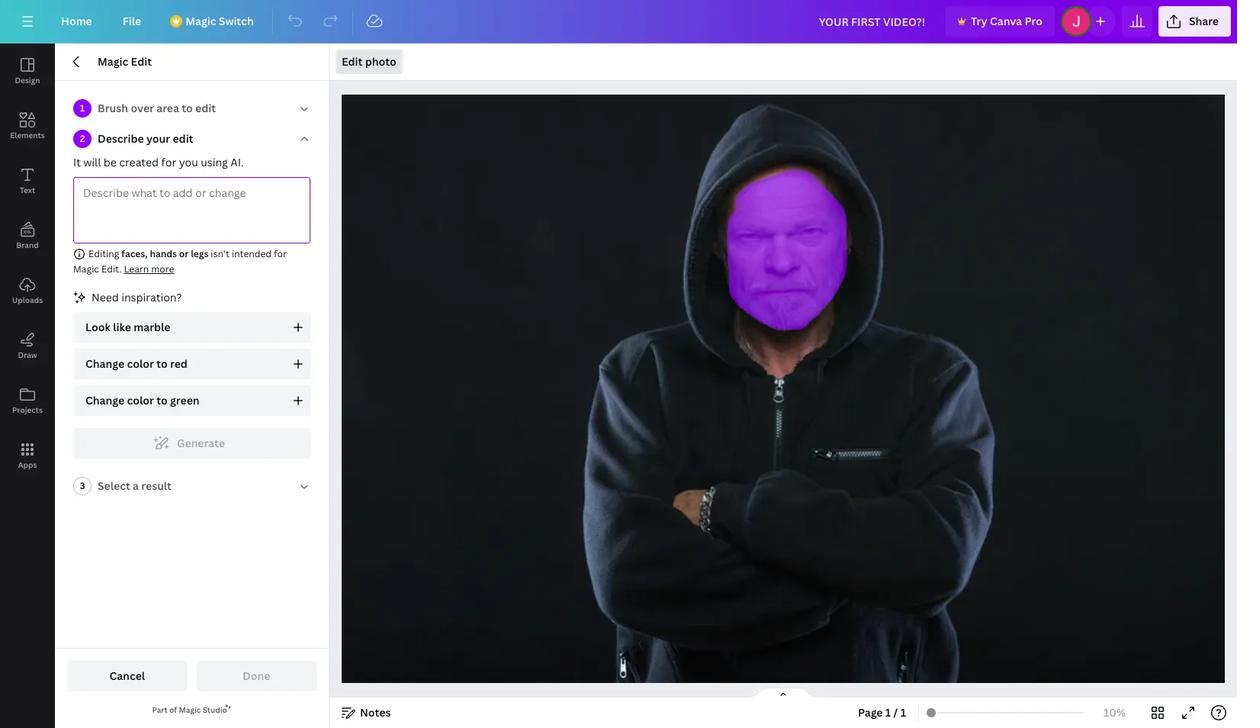 Task type: locate. For each thing, give the bounding box(es) containing it.
select
[[98, 479, 130, 493]]

0 horizontal spatial edit
[[173, 131, 193, 146]]

your
[[146, 131, 170, 146]]

color down the change color to red
[[127, 393, 154, 408]]

2 vertical spatial to
[[157, 393, 168, 408]]

notes button
[[336, 701, 397, 725]]

hands
[[150, 247, 177, 260]]

0 horizontal spatial 1
[[80, 102, 85, 114]]

1 vertical spatial for
[[274, 247, 287, 260]]

for right intended
[[274, 247, 287, 260]]

color up "change color to green"
[[127, 356, 154, 371]]

magic right of on the left bottom
[[179, 704, 201, 715]]

color for green
[[127, 393, 154, 408]]

notes
[[360, 705, 391, 720]]

magic for magic studio
[[179, 704, 201, 715]]

edit
[[131, 54, 152, 69], [342, 54, 363, 69]]

1 up 2
[[80, 102, 85, 114]]

color inside button
[[127, 356, 154, 371]]

share button
[[1159, 6, 1232, 37]]

brush over area to edit
[[98, 101, 216, 115]]

change inside button
[[85, 393, 125, 408]]

for inside isn't intended for magic edit.
[[274, 247, 287, 260]]

for left you
[[161, 155, 176, 169]]

magic down the editing
[[73, 263, 99, 276]]

edit left photo on the top left of page
[[342, 54, 363, 69]]

editing faces, hands or legs
[[89, 247, 209, 260]]

magic
[[186, 14, 216, 28], [98, 54, 128, 69], [73, 263, 99, 276], [179, 704, 201, 715]]

learn
[[124, 263, 149, 276]]

1 right /
[[901, 705, 907, 720]]

share
[[1190, 14, 1220, 28]]

part
[[152, 704, 168, 715]]

1 vertical spatial to
[[157, 356, 168, 371]]

red
[[170, 356, 188, 371]]

1 change from the top
[[85, 356, 125, 371]]

change inside button
[[85, 356, 125, 371]]

to
[[182, 101, 193, 115], [157, 356, 168, 371], [157, 393, 168, 408]]

describe
[[98, 131, 144, 146]]

look
[[85, 320, 111, 334]]

change down the look
[[85, 356, 125, 371]]

1 vertical spatial edit
[[173, 131, 193, 146]]

generate button
[[73, 428, 311, 459]]

design button
[[0, 44, 55, 98]]

10% button
[[1091, 701, 1140, 725]]

0 vertical spatial to
[[182, 101, 193, 115]]

1 left /
[[886, 705, 892, 720]]

change for change color to red
[[85, 356, 125, 371]]

isn't
[[211, 247, 230, 260]]

to right the area at the top of the page
[[182, 101, 193, 115]]

for
[[161, 155, 176, 169], [274, 247, 287, 260]]

magic edit
[[98, 54, 152, 69]]

main menu bar
[[0, 0, 1238, 44]]

edit right the area at the top of the page
[[195, 101, 216, 115]]

change for change color to green
[[85, 393, 125, 408]]

home link
[[49, 6, 104, 37]]

file button
[[110, 6, 154, 37]]

2 horizontal spatial 1
[[901, 705, 907, 720]]

you
[[179, 155, 198, 169]]

1 vertical spatial change
[[85, 393, 125, 408]]

uploads
[[12, 295, 43, 305]]

to left green
[[157, 393, 168, 408]]

to for red
[[157, 356, 168, 371]]

edit
[[195, 101, 216, 115], [173, 131, 193, 146]]

part of
[[152, 704, 179, 715]]

2 edit from the left
[[342, 54, 363, 69]]

to left red
[[157, 356, 168, 371]]

magic left switch
[[186, 14, 216, 28]]

1 vertical spatial color
[[127, 393, 154, 408]]

0 horizontal spatial for
[[161, 155, 176, 169]]

edit up you
[[173, 131, 193, 146]]

inspiration?
[[121, 290, 182, 305]]

studio
[[203, 704, 227, 715]]

magic inside button
[[186, 14, 216, 28]]

magic inside isn't intended for magic edit.
[[73, 263, 99, 276]]

try canva pro button
[[946, 6, 1055, 37]]

intended
[[232, 247, 272, 260]]

will
[[83, 155, 101, 169]]

0 vertical spatial color
[[127, 356, 154, 371]]

2 color from the top
[[127, 393, 154, 408]]

1 horizontal spatial edit
[[195, 101, 216, 115]]

page 1 / 1
[[859, 705, 907, 720]]

done button
[[197, 661, 317, 691]]

generate
[[177, 436, 225, 450]]

0 vertical spatial for
[[161, 155, 176, 169]]

1 color from the top
[[127, 356, 154, 371]]

page
[[782, 622, 807, 636]]

select a result
[[98, 479, 172, 493]]

legs
[[191, 247, 209, 260]]

add
[[758, 622, 779, 636]]

0 horizontal spatial edit
[[131, 54, 152, 69]]

brand button
[[0, 208, 55, 263]]

+ add page button
[[372, 614, 1184, 645]]

magic down file popup button
[[98, 54, 128, 69]]

change
[[85, 356, 125, 371], [85, 393, 125, 408]]

a
[[133, 479, 139, 493]]

magic for magic edit
[[98, 54, 128, 69]]

look like marble button
[[73, 312, 311, 343]]

elements
[[10, 130, 45, 140]]

created
[[119, 155, 159, 169]]

2 change from the top
[[85, 393, 125, 408]]

0 vertical spatial change
[[85, 356, 125, 371]]

cancel button
[[67, 661, 187, 691]]

draw
[[18, 350, 37, 360]]

brush
[[98, 101, 128, 115]]

need
[[92, 290, 119, 305]]

to inside button
[[157, 356, 168, 371]]

1 horizontal spatial for
[[274, 247, 287, 260]]

using
[[201, 155, 228, 169]]

edit down file popup button
[[131, 54, 152, 69]]

learn more
[[124, 263, 174, 276]]

color inside button
[[127, 393, 154, 408]]

1
[[80, 102, 85, 114], [886, 705, 892, 720], [901, 705, 907, 720]]

1 horizontal spatial edit
[[342, 54, 363, 69]]

change down the change color to red
[[85, 393, 125, 408]]

to inside button
[[157, 393, 168, 408]]



Task type: vqa. For each thing, say whether or not it's contained in the screenshot.
red color
yes



Task type: describe. For each thing, give the bounding box(es) containing it.
try
[[972, 14, 988, 28]]

ai.
[[231, 155, 244, 169]]

change color to green button
[[73, 385, 311, 416]]

draw button
[[0, 318, 55, 373]]

marble
[[134, 320, 171, 334]]

need inspiration?
[[92, 290, 182, 305]]

change color to green
[[85, 393, 200, 408]]

change color to red
[[85, 356, 188, 371]]

+ add page
[[750, 622, 807, 636]]

3
[[80, 479, 85, 492]]

be
[[104, 155, 117, 169]]

try canva pro
[[972, 14, 1043, 28]]

canva
[[991, 14, 1023, 28]]

1 horizontal spatial 1
[[886, 705, 892, 720]]

text button
[[0, 153, 55, 208]]

side panel tab list
[[0, 44, 55, 483]]

design
[[15, 75, 40, 85]]

magic for magic switch
[[186, 14, 216, 28]]

brand
[[16, 240, 39, 250]]

color for red
[[127, 356, 154, 371]]

pro
[[1025, 14, 1043, 28]]

apps button
[[0, 428, 55, 483]]

done
[[243, 669, 271, 683]]

editing
[[89, 247, 119, 260]]

cancel
[[109, 669, 145, 683]]

2
[[80, 132, 85, 145]]

edit photo
[[342, 54, 397, 69]]

edit photo button
[[336, 50, 403, 74]]

show pages image
[[747, 687, 820, 699]]

home
[[61, 14, 92, 28]]

it will be created for you using ai.
[[73, 155, 244, 169]]

0 vertical spatial edit
[[195, 101, 216, 115]]

area
[[157, 101, 179, 115]]

/
[[894, 705, 899, 720]]

isn't intended for magic edit.
[[73, 247, 287, 276]]

uploads button
[[0, 263, 55, 318]]

learn more link
[[124, 263, 174, 276]]

edit inside dropdown button
[[342, 54, 363, 69]]

more
[[151, 263, 174, 276]]

green
[[170, 393, 200, 408]]

+
[[750, 622, 755, 636]]

of
[[169, 704, 177, 715]]

1 edit from the left
[[131, 54, 152, 69]]

elements button
[[0, 98, 55, 153]]

edit.
[[101, 263, 122, 276]]

over
[[131, 101, 154, 115]]

file
[[123, 14, 141, 28]]

describe your edit
[[98, 131, 193, 146]]

faces,
[[122, 247, 148, 260]]

like
[[113, 320, 131, 334]]

look like marble
[[85, 320, 171, 334]]

magic switch button
[[160, 6, 266, 37]]

or
[[179, 247, 189, 260]]

It will be created for you using AI. text field
[[74, 178, 310, 243]]

text
[[20, 185, 35, 195]]

Design title text field
[[807, 6, 940, 37]]

10%
[[1104, 705, 1127, 720]]

switch
[[219, 14, 254, 28]]

photo
[[365, 54, 397, 69]]

magic studio
[[179, 704, 227, 715]]

projects button
[[0, 373, 55, 428]]

result
[[141, 479, 172, 493]]

apps
[[18, 459, 37, 470]]

it
[[73, 155, 81, 169]]

projects
[[12, 405, 43, 415]]

page
[[859, 705, 883, 720]]

to for green
[[157, 393, 168, 408]]

change color to red button
[[73, 349, 311, 379]]



